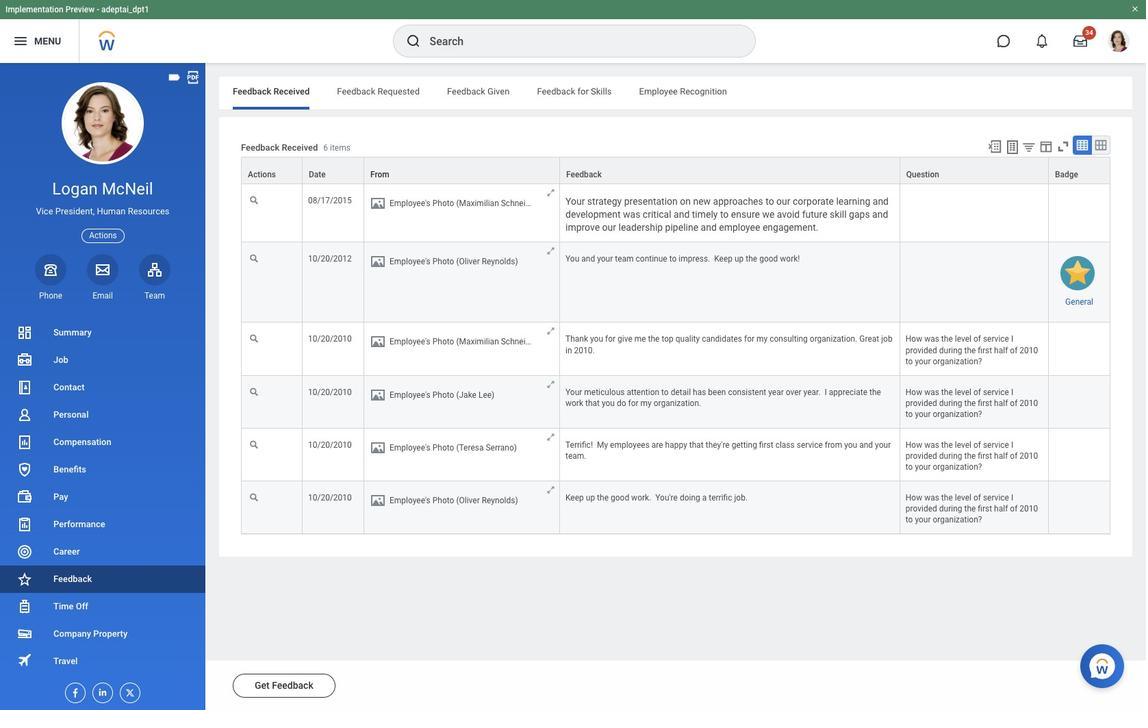 Task type: locate. For each thing, give the bounding box(es) containing it.
2 photo from the top
[[433, 257, 454, 267]]

1 vertical spatial up
[[586, 493, 595, 503]]

how was the level of service i provided during the first half of 2010 to your organization? for the
[[906, 388, 1041, 419]]

email logan mcneil element
[[87, 290, 119, 301]]

(teresa
[[457, 443, 484, 453]]

employee's photo (maximilian schneider) cell
[[364, 184, 560, 243], [364, 323, 560, 376]]

class
[[776, 440, 795, 450]]

1 horizontal spatial actions button
[[242, 158, 302, 184]]

1 horizontal spatial good
[[760, 254, 778, 264]]

photo inside your strategy presentation on new approaches to our corporate learning and development was critical and timely to ensure we avoid future skill gaps and improve our leadership pipeline and employee engagement. row
[[433, 199, 454, 208]]

do
[[617, 399, 627, 408]]

0 vertical spatial actions
[[248, 170, 276, 180]]

image image for thank you for give me the top quality candidates for my consulting organization. great job in 2010.
[[370, 334, 386, 350]]

employee's photo (jake lee) cell
[[364, 376, 560, 429]]

compensation image
[[16, 434, 33, 451]]

1 horizontal spatial actions
[[248, 170, 276, 180]]

1 horizontal spatial up
[[735, 254, 744, 264]]

2 level from the top
[[955, 388, 972, 397]]

up down team.
[[586, 493, 595, 503]]

of
[[974, 335, 982, 344], [1011, 346, 1018, 355], [974, 388, 982, 397], [1011, 399, 1018, 408], [974, 440, 982, 450], [1011, 451, 1018, 461], [974, 493, 982, 503], [1011, 504, 1018, 514]]

how was the level of service i provided during the first half of 2010 to your organization? for great
[[906, 335, 1041, 366]]

4 organization? from the top
[[933, 515, 983, 525]]

schneider) inside your strategy presentation on new approaches to our corporate learning and development was critical and timely to ensure we avoid future skill gaps and improve our leadership pipeline and employee engagement. row
[[501, 199, 541, 208]]

employee's photo (maximilian schneider)
[[390, 199, 541, 208], [390, 337, 541, 347]]

development
[[566, 209, 621, 220]]

that inside terrific!  my employees are happy that they're getting first class service from you and your team.
[[690, 440, 704, 450]]

justify image
[[12, 33, 29, 49]]

3 level from the top
[[955, 440, 972, 450]]

0 vertical spatial reynolds)
[[482, 257, 518, 267]]

photo inside "cell"
[[433, 390, 454, 400]]

grow image inside employee's photo (maximilian schneider) cell
[[546, 188, 556, 198]]

image image inside the employee's photo (jake lee) "cell"
[[370, 387, 386, 403]]

phone button
[[35, 254, 66, 301]]

1 vertical spatial keep
[[566, 493, 584, 503]]

2010
[[1020, 346, 1039, 355], [1020, 399, 1039, 408], [1020, 451, 1039, 461], [1020, 504, 1039, 514]]

job
[[882, 335, 893, 344]]

3 photo from the top
[[433, 337, 454, 347]]

2 image image from the top
[[370, 254, 386, 270]]

profile logan mcneil image
[[1108, 30, 1130, 55]]

actions button down vice president, human resources on the top left of the page
[[82, 229, 125, 243]]

level
[[955, 335, 972, 344], [955, 388, 972, 397], [955, 440, 972, 450], [955, 493, 972, 503]]

good left work.
[[611, 493, 630, 503]]

grow image left strategy
[[546, 188, 556, 198]]

employee's photo (maximilian schneider) cell up (jake
[[364, 323, 560, 376]]

job image
[[16, 352, 33, 369]]

2 grow image from the top
[[546, 432, 556, 443]]

3 2010 from the top
[[1020, 451, 1039, 461]]

career image
[[16, 544, 33, 560]]

1 vertical spatial organization.
[[654, 399, 702, 408]]

5 image image from the top
[[370, 440, 386, 456]]

3 10/20/2010 from the top
[[308, 440, 352, 450]]

organization? for great
[[933, 357, 983, 366]]

3 employee's from the top
[[390, 337, 431, 347]]

actions button down feedback received 6 items
[[242, 158, 302, 184]]

performance image
[[16, 517, 33, 533]]

3 organization? from the top
[[933, 462, 983, 472]]

1 vertical spatial our
[[603, 222, 617, 233]]

0 vertical spatial (oliver
[[457, 257, 480, 267]]

0 vertical spatial that
[[586, 399, 600, 408]]

5 photo from the top
[[433, 443, 454, 453]]

34
[[1086, 29, 1094, 36]]

1 vertical spatial good
[[611, 493, 630, 503]]

was for from
[[925, 440, 940, 450]]

2 how was the level of service i provided during the first half of 2010 to your organization? from the top
[[906, 388, 1041, 419]]

for left give
[[606, 335, 616, 344]]

employee's photo (maximilian schneider) inside your strategy presentation on new approaches to our corporate learning and development was critical and timely to ensure we avoid future skill gaps and improve our leadership pipeline and employee engagement. row
[[390, 199, 541, 208]]

keep down team.
[[566, 493, 584, 503]]

how for the
[[906, 388, 923, 397]]

0 vertical spatial organization.
[[810, 335, 858, 344]]

from button
[[364, 158, 560, 184]]

up
[[735, 254, 744, 264], [586, 493, 595, 503]]

fullscreen image
[[1056, 139, 1071, 154]]

(maximilian
[[457, 199, 499, 208], [457, 337, 499, 347]]

1 2010 from the top
[[1020, 346, 1039, 355]]

1 vertical spatial that
[[690, 440, 704, 450]]

i inside your meticulous attention to detail has been consistent year over year.  i appreciate the work that you do for my organization.
[[825, 388, 827, 397]]

(maximilian inside your strategy presentation on new approaches to our corporate learning and development was critical and timely to ensure we avoid future skill gaps and improve our leadership pipeline and employee engagement. row
[[457, 199, 499, 208]]

your inside your strategy presentation on new approaches to our corporate learning and development was critical and timely to ensure we avoid future skill gaps and improve our leadership pipeline and employee engagement.
[[566, 196, 585, 207]]

actions down feedback received 6 items
[[248, 170, 276, 180]]

your for your strategy presentation on new approaches to our corporate learning and development was critical and timely to ensure we avoid future skill gaps and improve our leadership pipeline and employee engagement.
[[566, 196, 585, 207]]

1 employee's photo (maximilian schneider) cell from the top
[[364, 184, 560, 243]]

1 reynolds) from the top
[[482, 257, 518, 267]]

team
[[615, 254, 634, 264]]

service
[[984, 335, 1010, 344], [984, 388, 1010, 397], [797, 440, 823, 450], [984, 440, 1010, 450], [984, 493, 1010, 503]]

2 (oliver from the top
[[457, 496, 480, 506]]

summary
[[53, 327, 92, 338]]

grow image left terrific!
[[546, 432, 556, 443]]

0 horizontal spatial my
[[641, 399, 652, 408]]

0 vertical spatial grow image
[[546, 188, 556, 198]]

your for keep up the good work.  you're doing a terrific job.
[[916, 515, 931, 525]]

reynolds)
[[482, 257, 518, 267], [482, 496, 518, 506]]

on
[[680, 196, 691, 207]]

schneider)
[[501, 199, 541, 208], [501, 337, 541, 347]]

row
[[241, 157, 1111, 185], [241, 243, 1111, 323], [241, 323, 1111, 376], [241, 376, 1111, 429], [241, 429, 1111, 482], [241, 482, 1111, 535]]

2 employee's photo (oliver reynolds) from the top
[[390, 496, 518, 506]]

you inside thank you for give me the top quality candidates for my consulting organization. great job in 2010.
[[590, 335, 604, 344]]

2 row from the top
[[241, 243, 1111, 323]]

schneider) left in
[[501, 337, 541, 347]]

thank
[[566, 335, 588, 344]]

benefits image
[[16, 462, 33, 478]]

1 vertical spatial (oliver
[[457, 496, 480, 506]]

0 vertical spatial employee's photo (maximilian schneider)
[[390, 199, 541, 208]]

schneider) inside row
[[501, 337, 541, 347]]

our down development
[[603, 222, 617, 233]]

you down meticulous
[[602, 399, 615, 408]]

0 vertical spatial (maximilian
[[457, 199, 499, 208]]

2 grow image from the top
[[546, 326, 556, 337]]

first inside terrific!  my employees are happy that they're getting first class service from you and your team.
[[760, 440, 774, 450]]

for right do
[[629, 399, 639, 408]]

human
[[97, 206, 126, 217]]

0 vertical spatial schneider)
[[501, 199, 541, 208]]

(maximilian inside row
[[457, 337, 499, 347]]

2 employee's from the top
[[390, 257, 431, 267]]

your
[[597, 254, 613, 264], [916, 357, 931, 366], [916, 410, 931, 419], [876, 440, 891, 450], [916, 462, 931, 472], [916, 515, 931, 525]]

3 image image from the top
[[370, 334, 386, 350]]

employee's photo (oliver reynolds) cell for keep
[[364, 482, 560, 535]]

3 half from the top
[[995, 451, 1009, 461]]

0 horizontal spatial actions
[[89, 231, 117, 240]]

image image
[[370, 195, 386, 212], [370, 254, 386, 270], [370, 334, 386, 350], [370, 387, 386, 403], [370, 440, 386, 456], [370, 493, 386, 509]]

4 grow image from the top
[[546, 485, 556, 495]]

1 vertical spatial employee's photo (oliver reynolds)
[[390, 496, 518, 506]]

0 vertical spatial my
[[757, 335, 768, 344]]

0 vertical spatial good
[[760, 254, 778, 264]]

1 how from the top
[[906, 335, 923, 344]]

1 organization? from the top
[[933, 357, 983, 366]]

our up avoid
[[777, 196, 791, 207]]

vice
[[36, 206, 53, 217]]

actions column header
[[241, 157, 303, 185]]

10/20/2010
[[308, 335, 352, 344], [308, 388, 352, 397], [308, 440, 352, 450], [308, 493, 352, 503]]

to inside your meticulous attention to detail has been consistent year over year.  i appreciate the work that you do for my organization.
[[662, 388, 669, 397]]

general link
[[1066, 295, 1094, 307]]

your for thank you for give me the top quality candidates for my consulting organization. great job in 2010.
[[916, 357, 931, 366]]

company property link
[[0, 621, 206, 648]]

-
[[97, 5, 99, 14]]

0 vertical spatial employee's photo (oliver reynolds)
[[390, 257, 518, 267]]

1 provided from the top
[[906, 346, 938, 355]]

1 how was the level of service i provided during the first half of 2010 to your organization? from the top
[[906, 335, 1041, 366]]

employee's inside "cell"
[[390, 390, 431, 400]]

grow image inside employee's photo (maximilian schneider) cell
[[546, 326, 556, 337]]

employee's for thank you for give me the top quality candidates for my consulting organization. great job in 2010.
[[390, 337, 431, 347]]

keep right impress.
[[715, 254, 733, 264]]

2010 for great
[[1020, 346, 1039, 355]]

linkedin image
[[93, 684, 108, 698]]

1 vertical spatial schneider)
[[501, 337, 541, 347]]

0 horizontal spatial our
[[603, 222, 617, 233]]

navigation pane region
[[0, 63, 206, 710]]

0 vertical spatial our
[[777, 196, 791, 207]]

1 vertical spatial you
[[602, 399, 615, 408]]

1 vertical spatial employee's photo (maximilian schneider)
[[390, 337, 541, 347]]

half
[[995, 346, 1009, 355], [995, 399, 1009, 408], [995, 451, 1009, 461], [995, 504, 1009, 514]]

4 employee's from the top
[[390, 390, 431, 400]]

mail image
[[95, 262, 111, 278]]

1 vertical spatial received
[[282, 143, 318, 153]]

received up feedback received 6 items
[[274, 86, 310, 97]]

2 how from the top
[[906, 388, 923, 397]]

time off image
[[16, 599, 33, 615]]

job
[[53, 355, 68, 365]]

i for and
[[1012, 440, 1014, 450]]

menu banner
[[0, 0, 1147, 63]]

work
[[566, 399, 584, 408]]

your inside your meticulous attention to detail has been consistent year over year.  i appreciate the work that you do for my organization.
[[566, 388, 583, 397]]

notifications large image
[[1036, 34, 1050, 48]]

1 image image from the top
[[370, 195, 386, 212]]

10/20/2012
[[308, 254, 352, 264]]

2 half from the top
[[995, 399, 1009, 408]]

pay link
[[0, 484, 206, 511]]

employee's photo (maximilian schneider) for your
[[390, 199, 541, 208]]

1 10/20/2010 from the top
[[308, 335, 352, 344]]

that right happy
[[690, 440, 704, 450]]

0 vertical spatial you
[[590, 335, 604, 344]]

quality
[[676, 335, 700, 344]]

3 provided from the top
[[906, 451, 938, 461]]

employee's inside your strategy presentation on new approaches to our corporate learning and development was critical and timely to ensure we avoid future skill gaps and improve our leadership pipeline and employee engagement. row
[[390, 199, 431, 208]]

appreciate
[[829, 388, 868, 397]]

1 vertical spatial employee's photo (oliver reynolds) cell
[[364, 482, 560, 535]]

6 image image from the top
[[370, 493, 386, 509]]

received for feedback received
[[274, 86, 310, 97]]

list
[[0, 319, 206, 675]]

1 half from the top
[[995, 346, 1009, 355]]

implementation preview -   adeptai_dpt1
[[5, 5, 149, 14]]

my
[[757, 335, 768, 344], [641, 399, 652, 408]]

2 (maximilian from the top
[[457, 337, 499, 347]]

during for great
[[940, 346, 963, 355]]

1 employee's from the top
[[390, 199, 431, 208]]

employee's photo (maximilian schneider) up (jake
[[390, 337, 541, 347]]

1 level from the top
[[955, 335, 972, 344]]

actions down vice president, human resources on the top left of the page
[[89, 231, 117, 240]]

0 vertical spatial actions button
[[242, 158, 302, 184]]

0 vertical spatial your
[[566, 196, 585, 207]]

personal link
[[0, 401, 206, 429]]

1 employee's photo (oliver reynolds) cell from the top
[[364, 243, 560, 323]]

happy
[[666, 440, 688, 450]]

2 organization? from the top
[[933, 410, 983, 419]]

first for and
[[978, 451, 993, 461]]

1 your from the top
[[566, 196, 585, 207]]

feedback inside 'feedback' link
[[53, 574, 92, 584]]

service for and
[[984, 440, 1010, 450]]

1 (oliver from the top
[[457, 257, 480, 267]]

4 2010 from the top
[[1020, 504, 1039, 514]]

half for the
[[995, 399, 1009, 408]]

for right candidates
[[745, 335, 755, 344]]

organization?
[[933, 357, 983, 366], [933, 410, 983, 419], [933, 462, 983, 472], [933, 515, 983, 525]]

image image inside your strategy presentation on new approaches to our corporate learning and development was critical and timely to ensure we avoid future skill gaps and improve our leadership pipeline and employee engagement. row
[[370, 195, 386, 212]]

you up 2010. at right
[[590, 335, 604, 344]]

1 vertical spatial employee's photo (maximilian schneider) cell
[[364, 323, 560, 376]]

6 employee's from the top
[[390, 496, 431, 506]]

search image
[[405, 33, 422, 49]]

employee recognition
[[640, 86, 727, 97]]

image image for your strategy presentation on new approaches to our corporate learning and development was critical and timely to ensure we avoid future skill gaps and improve our leadership pipeline and employee engagement.
[[370, 195, 386, 212]]

1 horizontal spatial my
[[757, 335, 768, 344]]

received left 6
[[282, 143, 318, 153]]

question
[[907, 170, 940, 180]]

1 (maximilian from the top
[[457, 199, 499, 208]]

benefits
[[53, 464, 86, 475]]

company property image
[[16, 626, 33, 643]]

that down meticulous
[[586, 399, 600, 408]]

1 during from the top
[[940, 346, 963, 355]]

3 during from the top
[[940, 451, 963, 461]]

actions inside navigation pane region
[[89, 231, 117, 240]]

service for great
[[984, 335, 1010, 344]]

1 vertical spatial my
[[641, 399, 652, 408]]

you right from
[[845, 440, 858, 450]]

4 photo from the top
[[433, 390, 454, 400]]

up down employee
[[735, 254, 744, 264]]

employee's photo (maximilian schneider) cell for thank
[[364, 323, 560, 376]]

travel
[[53, 656, 78, 667]]

in
[[566, 346, 572, 355]]

timely
[[692, 209, 718, 220]]

2 schneider) from the top
[[501, 337, 541, 347]]

the
[[746, 254, 758, 264], [648, 335, 660, 344], [942, 335, 953, 344], [965, 346, 976, 355], [870, 388, 882, 397], [942, 388, 953, 397], [965, 399, 976, 408], [942, 440, 953, 450], [965, 451, 976, 461], [597, 493, 609, 503], [942, 493, 953, 503], [965, 504, 976, 514]]

2 your from the top
[[566, 388, 583, 397]]

employee's photo (maximilian schneider) cell down from popup button
[[364, 184, 560, 243]]

0 horizontal spatial that
[[586, 399, 600, 408]]

my left consulting
[[757, 335, 768, 344]]

3 how from the top
[[906, 440, 923, 450]]

your inside terrific!  my employees are happy that they're getting first class service from you and your team.
[[876, 440, 891, 450]]

service for the
[[984, 388, 1010, 397]]

(maximilian down from popup button
[[457, 199, 499, 208]]

4 during from the top
[[940, 504, 963, 514]]

cell for thank you for give me the top quality candidates for my consulting organization. great job in 2010.
[[1050, 323, 1111, 376]]

2 2010 from the top
[[1020, 399, 1039, 408]]

employee's photo (maximilian schneider) cell for your
[[364, 184, 560, 243]]

organization.
[[810, 335, 858, 344], [654, 399, 702, 408]]

grow image
[[546, 246, 556, 256], [546, 326, 556, 337], [546, 379, 556, 390], [546, 485, 556, 495]]

1 vertical spatial (maximilian
[[457, 337, 499, 347]]

0 vertical spatial keep
[[715, 254, 733, 264]]

toolbar
[[982, 136, 1111, 157]]

time off
[[53, 601, 88, 612]]

4 image image from the top
[[370, 387, 386, 403]]

1 grow image from the top
[[546, 246, 556, 256]]

organization. left great
[[810, 335, 858, 344]]

provided
[[906, 346, 938, 355], [906, 399, 938, 408], [906, 451, 938, 461], [906, 504, 938, 514]]

photo for your meticulous attention to detail has been consistent year over year.  i appreciate the work that you do for my organization.
[[433, 390, 454, 400]]

1 horizontal spatial that
[[690, 440, 704, 450]]

4 10/20/2010 from the top
[[308, 493, 352, 503]]

pipeline
[[666, 222, 699, 233]]

my down attention at bottom right
[[641, 399, 652, 408]]

0 vertical spatial employee's photo (oliver reynolds) cell
[[364, 243, 560, 323]]

received for feedback received 6 items
[[282, 143, 318, 153]]

strategy
[[588, 196, 622, 207]]

grow image
[[546, 188, 556, 198], [546, 432, 556, 443]]

received
[[274, 86, 310, 97], [282, 143, 318, 153]]

get feedback button
[[233, 674, 336, 698]]

me
[[635, 335, 646, 344]]

and right from
[[860, 440, 874, 450]]

work.
[[632, 493, 652, 503]]

your up development
[[566, 196, 585, 207]]

schneider) down from popup button
[[501, 199, 541, 208]]

how for great
[[906, 335, 923, 344]]

feedback received
[[233, 86, 310, 97]]

0 vertical spatial received
[[274, 86, 310, 97]]

date column header
[[303, 157, 364, 185]]

1 vertical spatial actions
[[89, 231, 117, 240]]

badge button
[[1050, 158, 1110, 184]]

6 photo from the top
[[433, 496, 454, 506]]

grow image inside employee's photo (teresa serrano) cell
[[546, 432, 556, 443]]

(oliver for keep up the good work.  you're doing a terrific job.
[[457, 496, 480, 506]]

0 vertical spatial employee's photo (maximilian schneider) cell
[[364, 184, 560, 243]]

grow image for keep
[[546, 485, 556, 495]]

pay image
[[16, 489, 33, 506]]

2 reynolds) from the top
[[482, 496, 518, 506]]

3 how was the level of service i provided during the first half of 2010 to your organization? from the top
[[906, 440, 1041, 472]]

logan
[[52, 179, 98, 199]]

2 employee's photo (maximilian schneider) cell from the top
[[364, 323, 560, 376]]

your up work
[[566, 388, 583, 397]]

implementation
[[5, 5, 63, 14]]

(maximilian for your
[[457, 199, 499, 208]]

preview
[[66, 5, 95, 14]]

you
[[590, 335, 604, 344], [602, 399, 615, 408], [845, 440, 858, 450]]

the inside thank you for give me the top quality candidates for my consulting organization. great job in 2010.
[[648, 335, 660, 344]]

1 horizontal spatial keep
[[715, 254, 733, 264]]

1 vertical spatial your
[[566, 388, 583, 397]]

1 vertical spatial reynolds)
[[482, 496, 518, 506]]

employee's for terrific!  my employees are happy that they're getting first class service from you and your team.
[[390, 443, 431, 453]]

list containing summary
[[0, 319, 206, 675]]

10/20/2010 for employee's photo (teresa serrano)
[[308, 440, 352, 450]]

employee's photo (maximilian schneider) down from popup button
[[390, 199, 541, 208]]

cell for terrific!  my employees are happy that they're getting first class service from you and your team.
[[1050, 429, 1111, 482]]

3 grow image from the top
[[546, 379, 556, 390]]

you and your team continue to impress.  keep up the good work!
[[566, 254, 800, 264]]

2010 for the
[[1020, 399, 1039, 408]]

0 horizontal spatial keep
[[566, 493, 584, 503]]

1 photo from the top
[[433, 199, 454, 208]]

2 10/20/2010 from the top
[[308, 388, 352, 397]]

cell
[[901, 184, 1050, 243], [1050, 184, 1111, 243], [901, 243, 1050, 323], [1050, 323, 1111, 376], [1050, 376, 1111, 429], [1050, 429, 1111, 482], [1050, 482, 1111, 535]]

good
[[760, 254, 778, 264], [611, 493, 630, 503]]

tab list
[[219, 77, 1133, 110]]

that
[[586, 399, 600, 408], [690, 440, 704, 450]]

1 vertical spatial grow image
[[546, 432, 556, 443]]

new
[[694, 196, 711, 207]]

6
[[324, 143, 328, 153]]

(jake
[[457, 390, 477, 400]]

time off link
[[0, 593, 206, 621]]

how for and
[[906, 440, 923, 450]]

(maximilian for thank
[[457, 337, 499, 347]]

terrific!
[[566, 440, 593, 450]]

presentation
[[625, 196, 678, 207]]

personal image
[[16, 407, 33, 423]]

1 row from the top
[[241, 157, 1111, 185]]

1 grow image from the top
[[546, 188, 556, 198]]

5 employee's from the top
[[390, 443, 431, 453]]

employee's photo (maximilian schneider) inside row
[[390, 337, 541, 347]]

good left work!
[[760, 254, 778, 264]]

1 employee's photo (oliver reynolds) from the top
[[390, 257, 518, 267]]

feedback button
[[560, 158, 900, 184]]

image image inside employee's photo (teresa serrano) cell
[[370, 440, 386, 456]]

2 provided from the top
[[906, 399, 938, 408]]

(maximilian up lee)
[[457, 337, 499, 347]]

employee's photo (oliver reynolds)
[[390, 257, 518, 267], [390, 496, 518, 506]]

1 horizontal spatial organization.
[[810, 335, 858, 344]]

image image for you and your team continue to impress.  keep up the good work!
[[370, 254, 386, 270]]

1 schneider) from the top
[[501, 199, 541, 208]]

organization. down detail
[[654, 399, 702, 408]]

1 employee's photo (maximilian schneider) from the top
[[390, 199, 541, 208]]

0 horizontal spatial actions button
[[82, 229, 125, 243]]

2 employee's photo (oliver reynolds) cell from the top
[[364, 482, 560, 535]]

2 vertical spatial you
[[845, 440, 858, 450]]

travel image
[[16, 653, 33, 669]]

how was the level of service i provided during the first half of 2010 to your organization? for and
[[906, 440, 1041, 472]]

i for great
[[1012, 335, 1014, 344]]

2 during from the top
[[940, 399, 963, 408]]

photo inside cell
[[433, 443, 454, 453]]

half for and
[[995, 451, 1009, 461]]

employee
[[640, 86, 678, 97]]

during
[[940, 346, 963, 355], [940, 399, 963, 408], [940, 451, 963, 461], [940, 504, 963, 514]]

employee's photo (oliver reynolds) cell
[[364, 243, 560, 323], [364, 482, 560, 535]]

feedback inside feedback popup button
[[567, 170, 602, 180]]

grow image inside the employee's photo (jake lee) "cell"
[[546, 379, 556, 390]]

and down timely
[[701, 222, 717, 233]]

continue
[[636, 254, 668, 264]]

0 vertical spatial up
[[735, 254, 744, 264]]

reynolds) for you and your team continue to impress.  keep up the good work!
[[482, 257, 518, 267]]

actions button inside actions column header
[[242, 158, 302, 184]]

for
[[578, 86, 589, 97], [606, 335, 616, 344], [745, 335, 755, 344], [629, 399, 639, 408]]

2 employee's photo (maximilian schneider) from the top
[[390, 337, 541, 347]]

0 horizontal spatial organization.
[[654, 399, 702, 408]]

year
[[769, 388, 784, 397]]

level for great
[[955, 335, 972, 344]]

and right you
[[582, 254, 595, 264]]



Task type: vqa. For each thing, say whether or not it's contained in the screenshot.
improve
yes



Task type: describe. For each thing, give the bounding box(es) containing it.
2010 for and
[[1020, 451, 1039, 461]]

meticulous
[[585, 388, 625, 397]]

you inside your meticulous attention to detail has been consistent year over year.  i appreciate the work that you do for my organization.
[[602, 399, 615, 408]]

performance link
[[0, 511, 206, 538]]

summary link
[[0, 319, 206, 347]]

level for the
[[955, 388, 972, 397]]

date
[[309, 170, 326, 180]]

feedback image
[[16, 571, 33, 588]]

requested
[[378, 86, 420, 97]]

inbox large image
[[1074, 34, 1088, 48]]

feedback requested
[[337, 86, 420, 97]]

facebook image
[[66, 684, 81, 699]]

items
[[330, 143, 351, 153]]

row containing actions
[[241, 157, 1111, 185]]

we
[[763, 209, 775, 220]]

0 horizontal spatial up
[[586, 493, 595, 503]]

employee's for keep up the good work.  you're doing a terrific job.
[[390, 496, 431, 506]]

over
[[786, 388, 802, 397]]

was for i
[[925, 388, 940, 397]]

engagement.
[[763, 222, 819, 233]]

and right gaps
[[873, 209, 889, 220]]

4 level from the top
[[955, 493, 972, 503]]

export to excel image
[[988, 139, 1003, 154]]

employee's photo (oliver reynolds) for 10/20/2010
[[390, 496, 518, 506]]

tab list containing feedback received
[[219, 77, 1133, 110]]

from
[[825, 440, 843, 450]]

i for the
[[1012, 388, 1014, 397]]

team logan mcneil element
[[139, 290, 171, 301]]

export to worksheets image
[[1005, 139, 1021, 156]]

10/20/2010 for employee's photo (jake lee)
[[308, 388, 352, 397]]

my inside your meticulous attention to detail has been consistent year over year.  i appreciate the work that you do for my organization.
[[641, 399, 652, 408]]

and inside terrific!  my employees are happy that they're getting first class service from you and your team.
[[860, 440, 874, 450]]

employee's for you and your team continue to impress.  keep up the good work!
[[390, 257, 431, 267]]

view printable version (pdf) image
[[186, 70, 201, 85]]

service inside terrific!  my employees are happy that they're getting first class service from you and your team.
[[797, 440, 823, 450]]

your strategy presentation on new approaches to our corporate learning and development was critical and timely to ensure we avoid future skill gaps and improve our leadership pipeline and employee engagement.
[[566, 196, 892, 233]]

grow image for your strategy presentation on new approaches to our corporate learning and development was critical and timely to ensure we avoid future skill gaps and improve our leadership pipeline and employee engagement.
[[546, 188, 556, 198]]

contact image
[[16, 380, 33, 396]]

great
[[860, 335, 880, 344]]

compensation link
[[0, 429, 206, 456]]

been
[[709, 388, 726, 397]]

photo for terrific!  my employees are happy that they're getting first class service from you and your team.
[[433, 443, 454, 453]]

schneider) for your
[[501, 199, 541, 208]]

serrano)
[[486, 443, 517, 453]]

1 horizontal spatial our
[[777, 196, 791, 207]]

grow image for thank
[[546, 326, 556, 337]]

performance
[[53, 519, 105, 530]]

you inside terrific!  my employees are happy that they're getting first class service from you and your team.
[[845, 440, 858, 450]]

given
[[488, 86, 510, 97]]

that inside your meticulous attention to detail has been consistent year over year.  i appreciate the work that you do for my organization.
[[586, 399, 600, 408]]

employee's photo (teresa serrano) cell
[[364, 429, 560, 482]]

approaches
[[714, 196, 764, 207]]

you're
[[656, 493, 678, 503]]

feedback inside get feedback button
[[272, 680, 314, 691]]

actions inside column header
[[248, 170, 276, 180]]

organization. inside thank you for give me the top quality candidates for my consulting organization. great job in 2010.
[[810, 335, 858, 344]]

4 how from the top
[[906, 493, 923, 503]]

corporate
[[793, 196, 834, 207]]

employee's photo (maximilian schneider) for thank
[[390, 337, 541, 347]]

view team image
[[147, 262, 163, 278]]

(oliver for you and your team continue to impress.  keep up the good work!
[[457, 257, 480, 267]]

get feedback
[[255, 680, 314, 691]]

resources
[[128, 206, 170, 217]]

4 half from the top
[[995, 504, 1009, 514]]

feedback received 6 items
[[241, 143, 351, 153]]

logan mcneil
[[52, 179, 153, 199]]

provided for great
[[906, 346, 938, 355]]

photo for you and your team continue to impress.  keep up the good work!
[[433, 257, 454, 267]]

are
[[652, 440, 664, 450]]

expand table image
[[1095, 138, 1108, 152]]

attention
[[627, 388, 660, 397]]

half for great
[[995, 346, 1009, 355]]

my
[[597, 440, 608, 450]]

feedback given
[[447, 86, 510, 97]]

company
[[53, 629, 91, 639]]

gaps
[[850, 209, 870, 220]]

email
[[93, 291, 113, 301]]

compensation
[[53, 437, 111, 447]]

close environment banner image
[[1132, 5, 1140, 13]]

grow image for you
[[546, 246, 556, 256]]

adeptai_dpt1
[[101, 5, 149, 14]]

consistent
[[728, 388, 767, 397]]

career link
[[0, 538, 206, 566]]

and right the learning
[[873, 196, 889, 207]]

employee's photo (oliver reynolds) cell for you
[[364, 243, 560, 323]]

photo for keep up the good work.  you're doing a terrific job.
[[433, 496, 454, 506]]

terrific
[[709, 493, 733, 503]]

level for and
[[955, 440, 972, 450]]

time
[[53, 601, 74, 612]]

10/20/2010 for employee's photo (maximilian schneider)
[[308, 335, 352, 344]]

get
[[255, 680, 270, 691]]

for left the skills
[[578, 86, 589, 97]]

during for the
[[940, 399, 963, 408]]

question button
[[901, 158, 1049, 184]]

job.
[[735, 493, 748, 503]]

provided for the
[[906, 399, 938, 408]]

they're
[[706, 440, 730, 450]]

phone image
[[41, 262, 60, 278]]

organization. inside your meticulous attention to detail has been consistent year over year.  i appreciate the work that you do for my organization.
[[654, 399, 702, 408]]

year.
[[804, 388, 821, 397]]

your for your meticulous attention to detail has been consistent year over year.  i appreciate the work that you do for my organization.
[[566, 388, 583, 397]]

was for consulting
[[925, 335, 940, 344]]

skills
[[591, 86, 612, 97]]

benefits link
[[0, 456, 206, 484]]

menu button
[[0, 19, 79, 63]]

employee's photo (teresa serrano)
[[390, 443, 517, 453]]

badge image
[[1061, 256, 1096, 291]]

organization? for the
[[933, 410, 983, 419]]

during for and
[[940, 451, 963, 461]]

3 row from the top
[[241, 323, 1111, 376]]

thank you for give me the top quality candidates for my consulting organization. great job in 2010.
[[566, 335, 895, 355]]

property
[[93, 629, 128, 639]]

getting
[[732, 440, 758, 450]]

08/17/2015
[[308, 196, 352, 206]]

your for your meticulous attention to detail has been consistent year over year.  i appreciate the work that you do for my organization.
[[916, 410, 931, 419]]

6 row from the top
[[241, 482, 1111, 535]]

company property
[[53, 629, 128, 639]]

employee's photo (jake lee)
[[390, 390, 495, 400]]

row containing 10/20/2012
[[241, 243, 1111, 323]]

you
[[566, 254, 580, 264]]

5 row from the top
[[241, 429, 1111, 482]]

provided for and
[[906, 451, 938, 461]]

first for great
[[978, 346, 993, 355]]

candidates
[[702, 335, 743, 344]]

work!
[[781, 254, 800, 264]]

cell for keep up the good work.  you're doing a terrific job.
[[1050, 482, 1111, 535]]

2010.
[[574, 346, 595, 355]]

travel link
[[0, 648, 206, 675]]

avoid
[[777, 209, 800, 220]]

critical
[[643, 209, 672, 220]]

job link
[[0, 347, 206, 374]]

grow image for terrific!  my employees are happy that they're getting first class service from you and your team.
[[546, 432, 556, 443]]

your for terrific!  my employees are happy that they're getting first class service from you and your team.
[[916, 462, 931, 472]]

grow image for your
[[546, 379, 556, 390]]

phone
[[39, 291, 62, 301]]

schneider) for thank
[[501, 337, 541, 347]]

reynolds) for keep up the good work.  you're doing a terrific job.
[[482, 496, 518, 506]]

email button
[[87, 254, 119, 301]]

has
[[693, 388, 707, 397]]

cell for your strategy presentation on new approaches to our corporate learning and development was critical and timely to ensure we avoid future skill gaps and improve our leadership pipeline and employee engagement.
[[1050, 184, 1111, 243]]

leadership
[[619, 222, 663, 233]]

tag image
[[167, 70, 182, 85]]

first for the
[[978, 399, 993, 408]]

click to view/edit grid preferences image
[[1039, 139, 1054, 154]]

keep up the good work.  you're doing a terrific job.
[[566, 493, 748, 503]]

pay
[[53, 492, 68, 502]]

1 vertical spatial actions button
[[82, 229, 125, 243]]

image image for terrific!  my employees are happy that they're getting first class service from you and your team.
[[370, 440, 386, 456]]

photo for thank you for give me the top quality candidates for my consulting organization. great job in 2010.
[[433, 337, 454, 347]]

and up pipeline
[[674, 209, 690, 220]]

4 row from the top
[[241, 376, 1111, 429]]

summary image
[[16, 325, 33, 341]]

photo for your strategy presentation on new approaches to our corporate learning and development was critical and timely to ensure we avoid future skill gaps and improve our leadership pipeline and employee engagement.
[[433, 199, 454, 208]]

4 provided from the top
[[906, 504, 938, 514]]

select to filter grid data image
[[1022, 140, 1037, 154]]

4 how was the level of service i provided during the first half of 2010 to your organization? from the top
[[906, 493, 1041, 525]]

contact link
[[0, 374, 206, 401]]

image image for keep up the good work.  you're doing a terrific job.
[[370, 493, 386, 509]]

top
[[662, 335, 674, 344]]

table image
[[1076, 138, 1090, 152]]

the inside your meticulous attention to detail has been consistent year over year.  i appreciate the work that you do for my organization.
[[870, 388, 882, 397]]

Search Workday  search field
[[430, 26, 727, 56]]

date button
[[303, 158, 364, 184]]

give
[[618, 335, 633, 344]]

image image for your meticulous attention to detail has been consistent year over year.  i appreciate the work that you do for my organization.
[[370, 387, 386, 403]]

was inside your strategy presentation on new approaches to our corporate learning and development was critical and timely to ensure we avoid future skill gaps and improve our leadership pipeline and employee engagement.
[[623, 209, 641, 220]]

improve
[[566, 222, 600, 233]]

employee's photo (oliver reynolds) for 10/20/2012
[[390, 257, 518, 267]]

your strategy presentation on new approaches to our corporate learning and development was critical and timely to ensure we avoid future skill gaps and improve our leadership pipeline and employee engagement. row
[[241, 184, 1111, 243]]

phone logan mcneil element
[[35, 290, 66, 301]]

for inside your meticulous attention to detail has been consistent year over year.  i appreciate the work that you do for my organization.
[[629, 399, 639, 408]]

organization? for and
[[933, 462, 983, 472]]

x image
[[121, 684, 136, 699]]

doing
[[680, 493, 701, 503]]

employee's for your strategy presentation on new approaches to our corporate learning and development was critical and timely to ensure we avoid future skill gaps and improve our leadership pipeline and employee engagement.
[[390, 199, 431, 208]]

employee
[[719, 222, 761, 233]]

10/20/2010 for employee's photo (oliver reynolds)
[[308, 493, 352, 503]]

learning
[[837, 196, 871, 207]]

cell for your meticulous attention to detail has been consistent year over year.  i appreciate the work that you do for my organization.
[[1050, 376, 1111, 429]]

0 horizontal spatial good
[[611, 493, 630, 503]]

my inside thank you for give me the top quality candidates for my consulting organization. great job in 2010.
[[757, 335, 768, 344]]

employee's for your meticulous attention to detail has been consistent year over year.  i appreciate the work that you do for my organization.
[[390, 390, 431, 400]]



